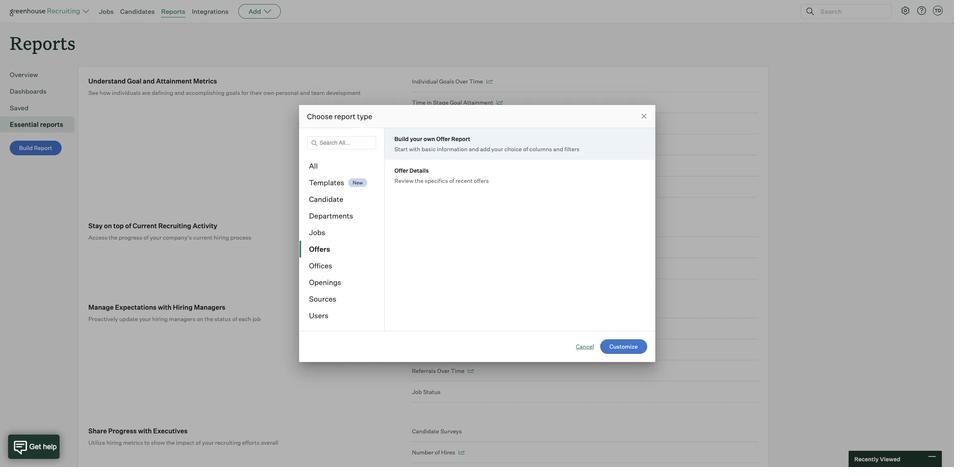 Task type: locate. For each thing, give the bounding box(es) containing it.
are
[[142, 89, 150, 96]]

1 horizontal spatial offer
[[436, 135, 450, 142]]

and left filters
[[553, 146, 563, 152]]

hiring right current
[[214, 234, 229, 241]]

0 vertical spatial reports
[[161, 7, 185, 15]]

type
[[357, 112, 372, 121]]

status
[[423, 388, 441, 395]]

0 horizontal spatial with
[[138, 427, 152, 435]]

candidate up number
[[412, 428, 439, 435]]

2 vertical spatial over
[[437, 367, 450, 374]]

current
[[133, 222, 157, 230]]

0 horizontal spatial own
[[263, 89, 274, 96]]

td button
[[933, 6, 943, 15]]

1 horizontal spatial build
[[395, 135, 409, 142]]

review
[[434, 141, 453, 148], [395, 177, 414, 184]]

with up metrics
[[138, 427, 152, 435]]

the down executives
[[166, 439, 175, 446]]

activity
[[193, 222, 217, 230]]

hiring down progress
[[106, 439, 122, 446]]

0 horizontal spatial on
[[104, 222, 112, 230]]

own
[[263, 89, 274, 96], [424, 135, 435, 142]]

hiring inside share progress with executives utilize hiring metrics to show the impact of your recruiting efforts overall
[[106, 439, 122, 446]]

1 vertical spatial jobs
[[309, 228, 325, 237]]

time to submit scorecards goal attainment link
[[412, 113, 758, 134]]

2 horizontal spatial hiring
[[214, 234, 229, 241]]

stage
[[433, 99, 449, 106]]

the down top
[[109, 234, 117, 241]]

and
[[143, 77, 155, 85], [175, 89, 185, 96], [300, 89, 310, 96], [469, 146, 479, 152], [553, 146, 563, 152]]

0 vertical spatial jobs
[[99, 7, 114, 15]]

0 vertical spatial offer
[[436, 135, 450, 142]]

review inside the offer details review the specifics of recent offers
[[395, 177, 414, 184]]

2 horizontal spatial with
[[409, 146, 420, 152]]

over
[[456, 78, 468, 85], [447, 325, 459, 332], [437, 367, 450, 374]]

with for share progress with executives
[[138, 427, 152, 435]]

0 horizontal spatial reports
[[10, 31, 75, 55]]

your inside the stay on top of current recruiting activity access the progress of your company's current hiring process
[[150, 234, 162, 241]]

show
[[151, 439, 165, 446]]

number of hires
[[412, 449, 455, 456]]

with inside share progress with executives utilize hiring metrics to show the impact of your recruiting efforts overall
[[138, 427, 152, 435]]

1 vertical spatial build
[[19, 144, 33, 151]]

jobs
[[99, 7, 114, 15], [309, 228, 325, 237]]

with right start
[[409, 146, 420, 152]]

proactively
[[88, 315, 118, 322]]

report down essential reports link
[[34, 144, 52, 151]]

surveys
[[441, 428, 462, 435]]

candidate inside choose report type dialog
[[309, 195, 343, 204]]

add
[[249, 7, 261, 15]]

on inside the stay on top of current recruiting activity access the progress of your company's current hiring process
[[104, 222, 112, 230]]

to left schedule
[[427, 162, 432, 169]]

goals
[[226, 89, 240, 96]]

1 vertical spatial candidate
[[309, 195, 343, 204]]

build report button
[[10, 141, 62, 155]]

departments
[[309, 211, 353, 220]]

saved
[[10, 104, 29, 112]]

1 vertical spatial review
[[395, 177, 414, 184]]

build up start
[[395, 135, 409, 142]]

0 vertical spatial review
[[434, 141, 453, 148]]

1 vertical spatial hiring
[[152, 315, 168, 322]]

build down "essential"
[[19, 144, 33, 151]]

recently viewed
[[855, 455, 901, 462]]

goal up individuals
[[127, 77, 141, 85]]

1 horizontal spatial candidate
[[412, 428, 439, 435]]

Search text field
[[818, 5, 884, 17]]

of left each
[[232, 315, 237, 322]]

report inside 'build your own offer report start with basic information and add your choice of columns and filters'
[[451, 135, 470, 142]]

recruiting
[[215, 439, 241, 446]]

time to approve offer goal attainment
[[412, 183, 515, 190]]

1 horizontal spatial hiring
[[152, 315, 168, 322]]

with left hiring on the left bottom
[[158, 303, 172, 311]]

your
[[410, 135, 422, 142], [491, 146, 503, 152], [150, 234, 162, 241], [139, 315, 151, 322], [202, 439, 214, 446]]

0 vertical spatial applications
[[454, 141, 487, 148]]

review down submit
[[434, 141, 453, 148]]

report up information
[[451, 135, 470, 142]]

individual
[[412, 78, 438, 85]]

jobs link
[[99, 7, 114, 15]]

offer
[[436, 135, 450, 142], [395, 167, 408, 174], [457, 183, 471, 190]]

and left add
[[469, 146, 479, 152]]

hiring
[[173, 303, 193, 311]]

users
[[309, 311, 329, 320]]

0 vertical spatial hiring
[[214, 234, 229, 241]]

saved link
[[10, 103, 71, 113]]

the
[[415, 177, 424, 184], [109, 234, 117, 241], [205, 315, 213, 322], [166, 439, 175, 446]]

their
[[250, 89, 262, 96]]

to left approve
[[427, 183, 432, 190]]

0 vertical spatial report
[[451, 135, 470, 142]]

build inside "button"
[[19, 144, 33, 151]]

own right their
[[263, 89, 274, 96]]

0 horizontal spatial report
[[34, 144, 52, 151]]

utilize
[[88, 439, 105, 446]]

attainment
[[156, 77, 192, 85], [463, 99, 493, 106], [499, 120, 529, 127], [502, 141, 532, 148], [527, 162, 557, 169], [485, 183, 515, 190]]

information
[[437, 146, 468, 152]]

managers
[[194, 303, 225, 311]]

understand
[[88, 77, 126, 85]]

1 horizontal spatial on
[[197, 315, 203, 322]]

1 horizontal spatial reports
[[161, 7, 185, 15]]

review down details
[[395, 177, 414, 184]]

configure image
[[901, 6, 911, 15]]

cancel
[[576, 343, 594, 350]]

1 vertical spatial with
[[158, 303, 172, 311]]

efforts
[[242, 439, 259, 446]]

0 vertical spatial build
[[395, 135, 409, 142]]

the down details
[[415, 177, 424, 184]]

1 horizontal spatial jobs
[[309, 228, 325, 237]]

reports down greenhouse recruiting image
[[10, 31, 75, 55]]

recent
[[456, 177, 473, 184]]

2 vertical spatial with
[[138, 427, 152, 435]]

attainment right add
[[502, 141, 532, 148]]

of inside the offer details review the specifics of recent offers
[[449, 177, 454, 184]]

of right "impact"
[[196, 439, 201, 446]]

of left recent
[[449, 177, 454, 184]]

0 horizontal spatial build
[[19, 144, 33, 151]]

jobs left candidates link
[[99, 7, 114, 15]]

goal left choice
[[489, 141, 501, 148]]

each
[[239, 315, 251, 322]]

and up are
[[143, 77, 155, 85]]

1 vertical spatial reports
[[10, 31, 75, 55]]

understand goal and attainment metrics see how individuals are defining and accomplishing goals for their own personal and team development
[[88, 77, 361, 96]]

candidate
[[485, 162, 513, 169], [309, 195, 343, 204], [412, 428, 439, 435]]

goal right stage
[[450, 99, 462, 106]]

2 vertical spatial candidate
[[412, 428, 439, 435]]

1 vertical spatial on
[[197, 315, 203, 322]]

the inside manage expectations with hiring managers proactively update your hiring managers on the status of each job
[[205, 315, 213, 322]]

on
[[104, 222, 112, 230], [197, 315, 203, 322]]

build for build your own offer report start with basic information and add your choice of columns and filters
[[395, 135, 409, 142]]

your down current
[[150, 234, 162, 241]]

build report
[[19, 144, 52, 151]]

attainment down time to schedule available candidate goal attainment
[[485, 183, 515, 190]]

time
[[469, 78, 483, 85], [412, 99, 426, 106], [412, 120, 426, 127], [412, 141, 426, 148], [412, 162, 426, 169], [412, 183, 426, 190], [460, 325, 474, 332], [451, 367, 465, 374]]

integrations
[[192, 7, 229, 15]]

reports right candidates link
[[161, 7, 185, 15]]

own up the basic
[[424, 135, 435, 142]]

of inside 'build your own offer report start with basic information and add your choice of columns and filters'
[[523, 146, 528, 152]]

attainment down the columns
[[527, 162, 557, 169]]

report
[[451, 135, 470, 142], [34, 144, 52, 151]]

offer up information
[[436, 135, 450, 142]]

jobs inside choose report type dialog
[[309, 228, 325, 237]]

0 vertical spatial own
[[263, 89, 274, 96]]

templates
[[309, 178, 344, 187]]

candidate down add
[[485, 162, 513, 169]]

choice
[[505, 146, 522, 152]]

offers
[[309, 244, 330, 253]]

to left submit
[[427, 120, 432, 127]]

goals
[[439, 78, 454, 85]]

2 vertical spatial offer
[[457, 183, 471, 190]]

offer inside 'build your own offer report start with basic information and add your choice of columns and filters'
[[436, 135, 450, 142]]

add button
[[238, 4, 281, 19]]

with inside manage expectations with hiring managers proactively update your hiring managers on the status of each job
[[158, 303, 172, 311]]

of right top
[[125, 222, 131, 230]]

1 vertical spatial offer
[[395, 167, 408, 174]]

job status
[[412, 388, 441, 395]]

to
[[427, 120, 432, 127], [427, 141, 432, 148], [427, 162, 432, 169], [427, 183, 432, 190], [144, 439, 150, 446]]

recently
[[855, 455, 879, 462]]

manage
[[88, 303, 114, 311]]

time to approve offer goal attainment link
[[412, 176, 758, 198]]

1 horizontal spatial own
[[424, 135, 435, 142]]

defining
[[152, 89, 173, 96]]

hiring left managers
[[152, 315, 168, 322]]

your up the basic
[[410, 135, 422, 142]]

td
[[935, 8, 941, 13]]

executives
[[153, 427, 188, 435]]

0 horizontal spatial candidate
[[309, 195, 343, 204]]

share
[[88, 427, 107, 435]]

1 vertical spatial report
[[34, 144, 52, 151]]

your left recruiting
[[202, 439, 214, 446]]

job status link
[[412, 382, 758, 403]]

jobs up offers
[[309, 228, 325, 237]]

metrics
[[123, 439, 143, 446]]

details
[[410, 167, 429, 174]]

with
[[409, 146, 420, 152], [158, 303, 172, 311], [138, 427, 152, 435]]

build inside 'build your own offer report start with basic information and add your choice of columns and filters'
[[395, 135, 409, 142]]

offer left offers
[[457, 183, 471, 190]]

0 vertical spatial on
[[104, 222, 112, 230]]

your down expectations
[[139, 315, 151, 322]]

of inside manage expectations with hiring managers proactively update your hiring managers on the status of each job
[[232, 315, 237, 322]]

0 horizontal spatial applications
[[412, 325, 445, 332]]

attainment up defining
[[156, 77, 192, 85]]

1 vertical spatial over
[[447, 325, 459, 332]]

of right choice
[[523, 146, 528, 152]]

candidates link
[[120, 7, 155, 15]]

on left top
[[104, 222, 112, 230]]

1 horizontal spatial review
[[434, 141, 453, 148]]

0 horizontal spatial review
[[395, 177, 414, 184]]

with inside 'build your own offer report start with basic information and add your choice of columns and filters'
[[409, 146, 420, 152]]

candidate for candidate
[[309, 195, 343, 204]]

0 horizontal spatial jobs
[[99, 7, 114, 15]]

0 vertical spatial candidate
[[485, 162, 513, 169]]

candidate down templates
[[309, 195, 343, 204]]

the down managers
[[205, 315, 213, 322]]

offer inside the offer details review the specifics of recent offers
[[395, 167, 408, 174]]

attainment up the time to submit scorecards goal attainment
[[463, 99, 493, 106]]

to left information
[[427, 141, 432, 148]]

status
[[214, 315, 231, 322]]

build
[[395, 135, 409, 142], [19, 144, 33, 151]]

the inside share progress with executives utilize hiring metrics to show the impact of your recruiting efforts overall
[[166, 439, 175, 446]]

0 horizontal spatial offer
[[395, 167, 408, 174]]

0 horizontal spatial hiring
[[106, 439, 122, 446]]

0 vertical spatial with
[[409, 146, 420, 152]]

offer left details
[[395, 167, 408, 174]]

of
[[523, 146, 528, 152], [449, 177, 454, 184], [125, 222, 131, 230], [144, 234, 149, 241], [232, 315, 237, 322], [196, 439, 201, 446], [435, 449, 440, 456]]

schedule
[[434, 162, 458, 169]]

essential
[[10, 120, 39, 129]]

to for submit
[[427, 120, 432, 127]]

applications over time link
[[412, 318, 758, 339]]

icon chart image
[[486, 80, 492, 84], [497, 101, 503, 105], [535, 143, 541, 147], [468, 369, 474, 373], [459, 450, 465, 455]]

on down managers
[[197, 315, 203, 322]]

1 horizontal spatial with
[[158, 303, 172, 311]]

to left show
[[144, 439, 150, 446]]

team
[[311, 89, 325, 96]]

icon chart image for understand goal and attainment metrics
[[497, 101, 503, 105]]

1 horizontal spatial report
[[451, 135, 470, 142]]

personal
[[276, 89, 299, 96]]

job
[[253, 315, 261, 322]]

1 vertical spatial own
[[424, 135, 435, 142]]

2 horizontal spatial offer
[[457, 183, 471, 190]]

2 vertical spatial hiring
[[106, 439, 122, 446]]



Task type: vqa. For each thing, say whether or not it's contained in the screenshot.
BOARDS on the top
no



Task type: describe. For each thing, give the bounding box(es) containing it.
openings
[[309, 278, 341, 287]]

over for referrals over time
[[437, 367, 450, 374]]

report inside build report "button"
[[34, 144, 52, 151]]

goal down choice
[[514, 162, 526, 169]]

customize
[[610, 343, 638, 350]]

your inside share progress with executives utilize hiring metrics to show the impact of your recruiting efforts overall
[[202, 439, 214, 446]]

available
[[460, 162, 484, 169]]

approve
[[434, 183, 456, 190]]

reports
[[40, 120, 63, 129]]

goal inside understand goal and attainment metrics see how individuals are defining and accomplishing goals for their own personal and team development
[[127, 77, 141, 85]]

with for manage expectations with hiring managers
[[158, 303, 172, 311]]

essential reports link
[[10, 120, 71, 129]]

stay on top of current recruiting activity access the progress of your company's current hiring process
[[88, 222, 251, 241]]

expectations
[[115, 303, 157, 311]]

the inside the offer details review the specifics of recent offers
[[415, 177, 424, 184]]

metrics
[[193, 77, 217, 85]]

and right defining
[[175, 89, 185, 96]]

job
[[412, 388, 422, 395]]

icon chart image for share progress with executives
[[459, 450, 465, 455]]

on inside manage expectations with hiring managers proactively update your hiring managers on the status of each job
[[197, 315, 203, 322]]

choose
[[307, 112, 333, 121]]

attainment inside understand goal and attainment metrics see how individuals are defining and accomplishing goals for their own personal and team development
[[156, 77, 192, 85]]

progress
[[119, 234, 142, 241]]

to for review
[[427, 141, 432, 148]]

individuals
[[112, 89, 141, 96]]

columns
[[530, 146, 552, 152]]

new
[[353, 180, 363, 186]]

time to schedule available candidate goal attainment
[[412, 162, 557, 169]]

attainment up choice
[[499, 120, 529, 127]]

of left hires
[[435, 449, 440, 456]]

offers
[[474, 177, 489, 184]]

to for schedule
[[427, 162, 432, 169]]

review for details
[[395, 177, 414, 184]]

of down current
[[144, 234, 149, 241]]

to for approve
[[427, 183, 432, 190]]

essential reports
[[10, 120, 63, 129]]

current
[[193, 234, 213, 241]]

stay
[[88, 222, 103, 230]]

company's
[[163, 234, 192, 241]]

see
[[88, 89, 98, 96]]

specifics
[[425, 177, 448, 184]]

development
[[326, 89, 361, 96]]

your right add
[[491, 146, 503, 152]]

overall
[[261, 439, 278, 446]]

applications over time
[[412, 325, 474, 332]]

submit
[[434, 120, 453, 127]]

dashboards
[[10, 87, 47, 95]]

and left "team"
[[300, 89, 310, 96]]

filters
[[565, 146, 580, 152]]

reports link
[[161, 7, 185, 15]]

candidate for candidate surveys
[[412, 428, 439, 435]]

basic
[[422, 146, 436, 152]]

customize button
[[600, 339, 647, 354]]

overview
[[10, 71, 38, 79]]

greenhouse recruiting image
[[10, 6, 83, 16]]

manage expectations with hiring managers proactively update your hiring managers on the status of each job
[[88, 303, 261, 322]]

all
[[309, 161, 318, 170]]

1 horizontal spatial applications
[[454, 141, 487, 148]]

time in stage goal attainment
[[412, 99, 493, 106]]

0 vertical spatial over
[[456, 78, 468, 85]]

sources
[[309, 294, 336, 303]]

offer for to
[[457, 183, 471, 190]]

offices
[[309, 261, 332, 270]]

individual goals over time
[[412, 78, 483, 85]]

icon chart image for manage expectations with hiring managers
[[468, 369, 474, 373]]

the inside the stay on top of current recruiting activity access the progress of your company's current hiring process
[[109, 234, 117, 241]]

your inside manage expectations with hiring managers proactively update your hiring managers on the status of each job
[[139, 315, 151, 322]]

dashboards link
[[10, 86, 71, 96]]

referrals over time
[[412, 367, 465, 374]]

own inside 'build your own offer report start with basic information and add your choice of columns and filters'
[[424, 135, 435, 142]]

for
[[241, 89, 249, 96]]

choose report type dialog
[[299, 105, 655, 362]]

process
[[230, 234, 251, 241]]

review for to
[[434, 141, 453, 148]]

of inside share progress with executives utilize hiring metrics to show the impact of your recruiting efforts overall
[[196, 439, 201, 446]]

referrals
[[412, 367, 436, 374]]

hiring inside manage expectations with hiring managers proactively update your hiring managers on the status of each job
[[152, 315, 168, 322]]

Search All... text field
[[307, 136, 376, 150]]

access
[[88, 234, 108, 241]]

candidates
[[120, 7, 155, 15]]

time to schedule available candidate goal attainment link
[[412, 155, 758, 176]]

scorecards
[[454, 120, 484, 127]]

2 horizontal spatial candidate
[[485, 162, 513, 169]]

build your own offer report start with basic information and add your choice of columns and filters
[[395, 135, 580, 152]]

goal down available
[[472, 183, 484, 190]]

cancel link
[[576, 343, 594, 351]]

1 vertical spatial applications
[[412, 325, 445, 332]]

offer for your
[[436, 135, 450, 142]]

progress
[[108, 427, 137, 435]]

managers
[[169, 315, 195, 322]]

candidate surveys
[[412, 428, 462, 435]]

top
[[113, 222, 124, 230]]

own inside understand goal and attainment metrics see how individuals are defining and accomplishing goals for their own personal and team development
[[263, 89, 274, 96]]

build for build report
[[19, 144, 33, 151]]

report
[[334, 112, 356, 121]]

in
[[427, 99, 432, 106]]

over for applications over time
[[447, 325, 459, 332]]

start
[[395, 146, 408, 152]]

goal up 'build your own offer report start with basic information and add your choice of columns and filters'
[[486, 120, 498, 127]]

share progress with executives utilize hiring metrics to show the impact of your recruiting efforts overall
[[88, 427, 278, 446]]

accomplishing
[[186, 89, 225, 96]]

hiring inside the stay on top of current recruiting activity access the progress of your company's current hiring process
[[214, 234, 229, 241]]

overview link
[[10, 70, 71, 80]]

update
[[119, 315, 138, 322]]

to inside share progress with executives utilize hiring metrics to show the impact of your recruiting efforts overall
[[144, 439, 150, 446]]

time to review applications goal attainment
[[412, 141, 532, 148]]

number
[[412, 449, 434, 456]]



